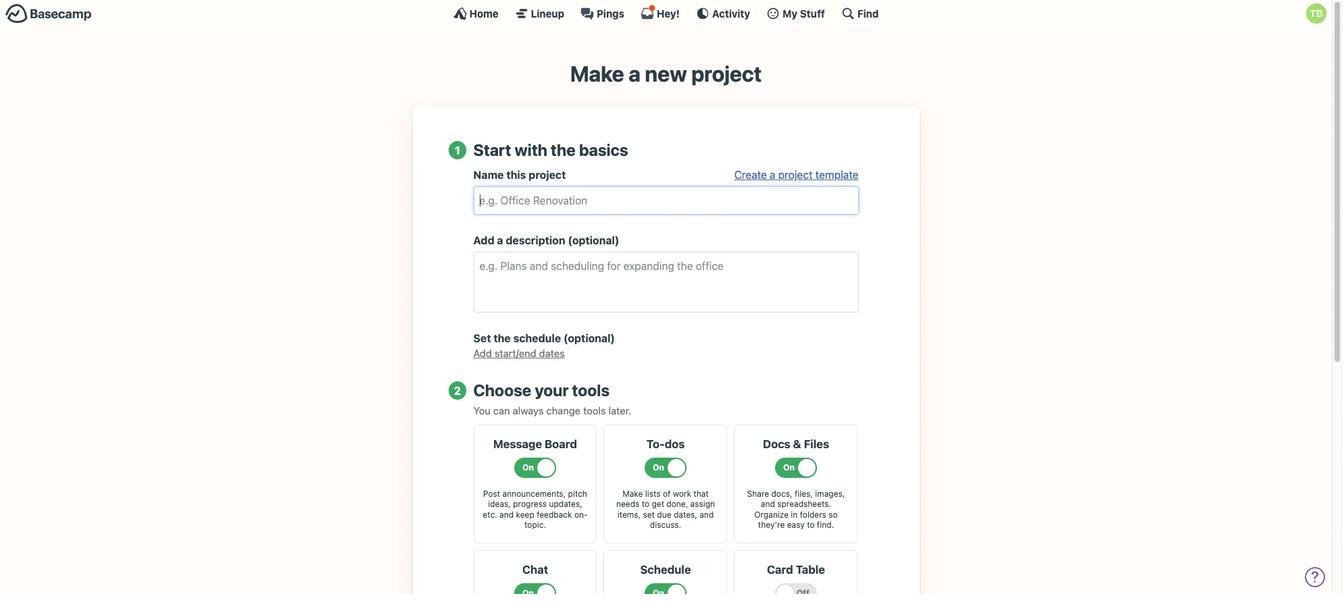 Task type: vqa. For each thing, say whether or not it's contained in the screenshot.
9:44Am element
no



Task type: describe. For each thing, give the bounding box(es) containing it.
activity link
[[696, 7, 750, 20]]

new
[[645, 61, 687, 87]]

set the schedule (optional) add start/end dates
[[473, 333, 615, 360]]

spreadsheets.
[[777, 500, 831, 510]]

choose your tools
[[473, 381, 610, 400]]

make lists of work that needs to get done, assign items, set due dates, and discuss.
[[616, 489, 715, 531]]

discuss.
[[650, 521, 681, 531]]

assign
[[690, 500, 715, 510]]

pings
[[597, 7, 624, 19]]

announcements,
[[503, 489, 566, 499]]

work
[[673, 489, 691, 499]]

to-
[[647, 438, 665, 451]]

of
[[663, 489, 671, 499]]

project for name this project
[[529, 169, 566, 181]]

home link
[[453, 7, 499, 20]]

message board
[[493, 438, 577, 451]]

to inside "make lists of work that needs to get done, assign items, set due dates, and discuss."
[[642, 500, 650, 510]]

create a project template
[[734, 169, 859, 181]]

table
[[796, 564, 825, 577]]

so
[[829, 510, 838, 520]]

docs
[[763, 438, 791, 451]]

create a project template link
[[734, 169, 859, 181]]

&
[[793, 438, 801, 451]]

card
[[767, 564, 793, 577]]

switch accounts image
[[5, 3, 92, 24]]

the inside set the schedule (optional) add start/end dates
[[494, 333, 511, 345]]

files
[[804, 438, 829, 451]]

they're
[[758, 521, 785, 531]]

0 vertical spatial tools
[[572, 381, 610, 400]]

schedule
[[640, 564, 691, 577]]

1 horizontal spatial project
[[691, 61, 762, 87]]

start
[[473, 141, 511, 160]]

lineup link
[[515, 7, 564, 20]]

schedule
[[513, 333, 561, 345]]

on-
[[574, 510, 588, 520]]

my stuff button
[[767, 7, 825, 20]]

find button
[[841, 7, 879, 20]]

and inside post announcements, pitch ideas, progress updates, etc. and keep feedback on- topic.
[[500, 510, 514, 520]]

card table
[[767, 564, 825, 577]]

find
[[858, 7, 879, 19]]

message
[[493, 438, 542, 451]]

hey! button
[[641, 5, 680, 20]]

stuff
[[800, 7, 825, 19]]

get
[[652, 500, 664, 510]]

add inside set the schedule (optional) add start/end dates
[[473, 348, 492, 360]]

(optional) for set the schedule (optional) add start/end dates
[[564, 333, 615, 345]]

change
[[546, 405, 581, 417]]

ideas,
[[488, 500, 511, 510]]

docs,
[[772, 489, 793, 499]]

pings button
[[581, 7, 624, 20]]

1 add from the top
[[473, 235, 495, 247]]

dos
[[665, 438, 685, 451]]

folders
[[800, 510, 827, 520]]

docs & files
[[763, 438, 829, 451]]

and inside share docs, files, images, and spreadsheets. organize in folders so they're easy to find.
[[761, 500, 775, 510]]

set
[[643, 510, 655, 520]]

find.
[[817, 521, 834, 531]]

due
[[657, 510, 672, 520]]

to inside share docs, files, images, and spreadsheets. organize in folders so they're easy to find.
[[807, 521, 815, 531]]

project for create a project template
[[778, 169, 813, 181]]

needs
[[616, 500, 640, 510]]

0 vertical spatial the
[[551, 141, 576, 160]]

dates,
[[674, 510, 697, 520]]

lists
[[645, 489, 661, 499]]

in
[[791, 510, 798, 520]]

your
[[535, 381, 569, 400]]



Task type: locate. For each thing, give the bounding box(es) containing it.
1 vertical spatial to
[[807, 521, 815, 531]]

etc.
[[483, 510, 497, 520]]

make inside "make lists of work that needs to get done, assign items, set due dates, and discuss."
[[623, 489, 643, 499]]

name this project
[[473, 169, 566, 181]]

1 vertical spatial the
[[494, 333, 511, 345]]

make
[[570, 61, 624, 87], [623, 489, 643, 499]]

0 horizontal spatial project
[[529, 169, 566, 181]]

make for make a new project
[[570, 61, 624, 87]]

0 horizontal spatial a
[[497, 235, 503, 247]]

2 horizontal spatial and
[[761, 500, 775, 510]]

(optional) for add a description (optional)
[[568, 235, 619, 247]]

add left description
[[473, 235, 495, 247]]

(optional) inside set the schedule (optional) add start/end dates
[[564, 333, 615, 345]]

1 horizontal spatial and
[[700, 510, 714, 520]]

project down the activity link
[[691, 61, 762, 87]]

1
[[455, 144, 460, 157]]

always
[[513, 405, 544, 417]]

to down folders
[[807, 521, 815, 531]]

2 horizontal spatial a
[[770, 169, 776, 181]]

pitch
[[568, 489, 587, 499]]

1 vertical spatial add
[[473, 348, 492, 360]]

(optional)
[[568, 235, 619, 247], [564, 333, 615, 345]]

a right create
[[770, 169, 776, 181]]

the right with
[[551, 141, 576, 160]]

a for make
[[629, 61, 641, 87]]

1 horizontal spatial the
[[551, 141, 576, 160]]

1 vertical spatial tools
[[583, 405, 606, 417]]

my stuff
[[783, 7, 825, 19]]

and
[[761, 500, 775, 510], [500, 510, 514, 520], [700, 510, 714, 520]]

post
[[483, 489, 500, 499]]

Name this project text field
[[473, 187, 859, 215]]

tim burton image
[[1307, 3, 1327, 24]]

and inside "make lists of work that needs to get done, assign items, set due dates, and discuss."
[[700, 510, 714, 520]]

a left new
[[629, 61, 641, 87]]

1 vertical spatial a
[[770, 169, 776, 181]]

board
[[545, 438, 577, 451]]

add a description (optional)
[[473, 235, 619, 247]]

that
[[694, 489, 709, 499]]

lineup
[[531, 7, 564, 19]]

easy
[[787, 521, 805, 531]]

(optional) right description
[[568, 235, 619, 247]]

0 vertical spatial make
[[570, 61, 624, 87]]

tools left later.
[[583, 405, 606, 417]]

files,
[[795, 489, 813, 499]]

tools up change at the bottom of page
[[572, 381, 610, 400]]

0 vertical spatial to
[[642, 500, 650, 510]]

1 vertical spatial make
[[623, 489, 643, 499]]

keep
[[516, 510, 534, 520]]

organize
[[754, 510, 789, 520]]

the
[[551, 141, 576, 160], [494, 333, 511, 345]]

add down set
[[473, 348, 492, 360]]

a
[[629, 61, 641, 87], [770, 169, 776, 181], [497, 235, 503, 247]]

chat
[[522, 564, 548, 577]]

set
[[473, 333, 491, 345]]

home
[[469, 7, 499, 19]]

my
[[783, 7, 798, 19]]

0 horizontal spatial the
[[494, 333, 511, 345]]

start/end
[[495, 348, 536, 360]]

this
[[506, 169, 526, 181]]

topic.
[[525, 521, 546, 531]]

can
[[493, 405, 510, 417]]

done,
[[667, 500, 688, 510]]

1 vertical spatial (optional)
[[564, 333, 615, 345]]

project
[[691, 61, 762, 87], [529, 169, 566, 181], [778, 169, 813, 181]]

images,
[[815, 489, 845, 499]]

make up the needs
[[623, 489, 643, 499]]

0 vertical spatial add
[[473, 235, 495, 247]]

updates,
[[549, 500, 582, 510]]

progress
[[513, 500, 547, 510]]

(optional) up dates
[[564, 333, 615, 345]]

share docs, files, images, and spreadsheets. organize in folders so they're easy to find.
[[747, 489, 845, 531]]

2 add from the top
[[473, 348, 492, 360]]

project left template
[[778, 169, 813, 181]]

a for create
[[770, 169, 776, 181]]

template
[[816, 169, 859, 181]]

add start/end dates link
[[473, 348, 565, 360]]

with
[[515, 141, 547, 160]]

activity
[[712, 7, 750, 19]]

later.
[[609, 405, 632, 417]]

2
[[454, 384, 461, 398]]

share
[[747, 489, 769, 499]]

name
[[473, 169, 504, 181]]

0 horizontal spatial and
[[500, 510, 514, 520]]

create
[[734, 169, 767, 181]]

a for add
[[497, 235, 503, 247]]

make for make lists of work that needs to get done, assign items, set due dates, and discuss.
[[623, 489, 643, 499]]

0 vertical spatial a
[[629, 61, 641, 87]]

2 vertical spatial a
[[497, 235, 503, 247]]

you can always change tools later.
[[473, 405, 632, 417]]

and up "organize"
[[761, 500, 775, 510]]

make down pings popup button
[[570, 61, 624, 87]]

1 horizontal spatial to
[[807, 521, 815, 531]]

hey!
[[657, 7, 680, 19]]

2 horizontal spatial project
[[778, 169, 813, 181]]

make a new project
[[570, 61, 762, 87]]

a left description
[[497, 235, 503, 247]]

main element
[[0, 0, 1332, 26]]

description
[[506, 235, 565, 247]]

you
[[473, 405, 491, 417]]

Add a description (optional) text field
[[473, 252, 859, 313]]

1 horizontal spatial a
[[629, 61, 641, 87]]

items,
[[618, 510, 641, 520]]

project down start with the basics
[[529, 169, 566, 181]]

and down assign
[[700, 510, 714, 520]]

basics
[[579, 141, 628, 160]]

start with the basics
[[473, 141, 628, 160]]

feedback
[[537, 510, 572, 520]]

choose
[[473, 381, 531, 400]]

the up start/end
[[494, 333, 511, 345]]

to-dos
[[647, 438, 685, 451]]

post announcements, pitch ideas, progress updates, etc. and keep feedback on- topic.
[[483, 489, 588, 531]]

and down ideas,
[[500, 510, 514, 520]]

0 vertical spatial (optional)
[[568, 235, 619, 247]]

to
[[642, 500, 650, 510], [807, 521, 815, 531]]

to up 'set'
[[642, 500, 650, 510]]

dates
[[539, 348, 565, 360]]

0 horizontal spatial to
[[642, 500, 650, 510]]



